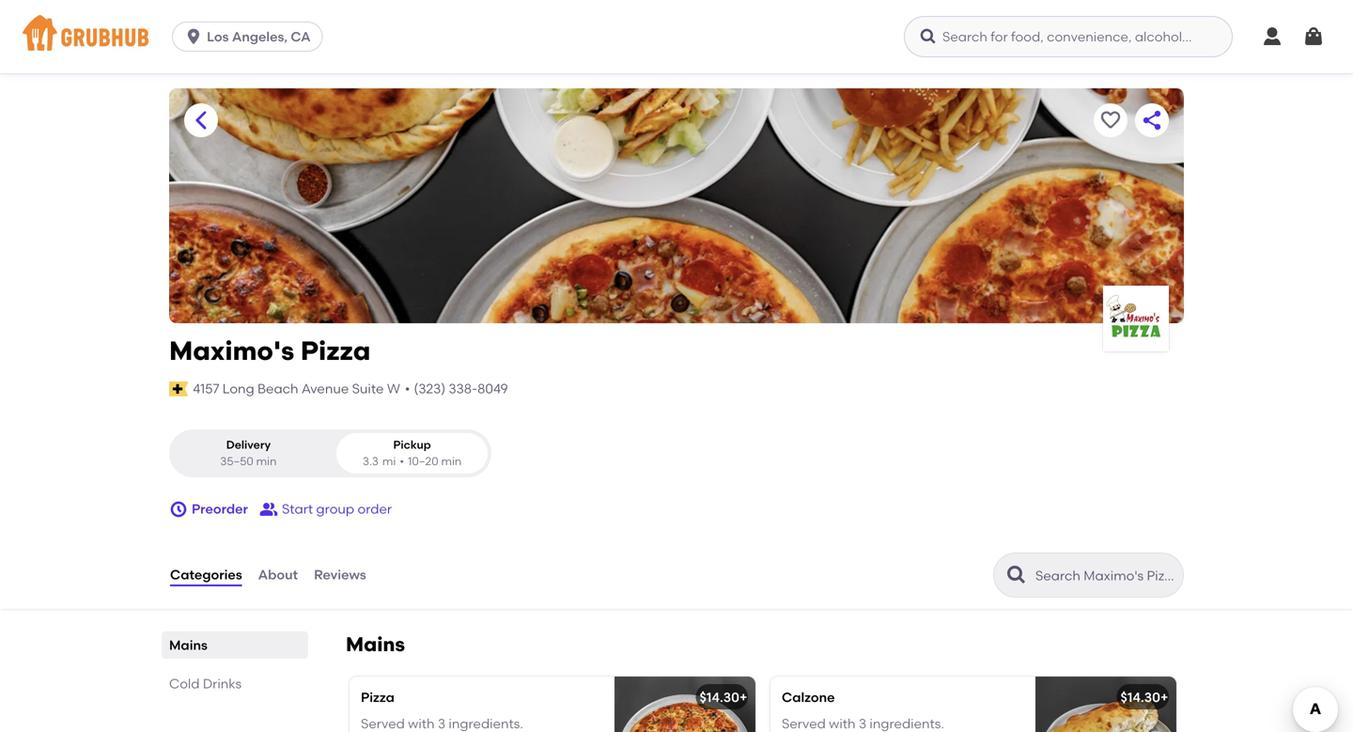 Task type: locate. For each thing, give the bounding box(es) containing it.
2 + from the left
[[1161, 689, 1169, 705]]

mains
[[346, 633, 405, 657], [169, 637, 208, 653]]

$14.30 + for calzone
[[1121, 689, 1169, 705]]

1 vertical spatial •
[[400, 455, 404, 468]]

ingredients. for calzone
[[870, 716, 945, 732]]

delivery 35–50 min
[[220, 438, 277, 468]]

1 horizontal spatial ingredients.
[[870, 716, 945, 732]]

maximo's pizza logo image
[[1104, 286, 1170, 352]]

0 horizontal spatial +
[[740, 689, 748, 705]]

3 for calzone
[[859, 716, 867, 732]]

0 horizontal spatial with
[[408, 716, 435, 732]]

drinks
[[203, 676, 242, 692]]

1 horizontal spatial with
[[829, 716, 856, 732]]

pickup
[[393, 438, 431, 452]]

option group containing delivery 35–50 min
[[169, 430, 492, 477]]

• right w
[[405, 381, 410, 397]]

1 horizontal spatial 3
[[859, 716, 867, 732]]

group
[[316, 501, 355, 517]]

pickup 3.3 mi • 10–20 min
[[363, 438, 462, 468]]

3.3
[[363, 455, 379, 468]]

1 ingredients. from the left
[[449, 716, 524, 732]]

4157 long beach avenue suite w button
[[192, 379, 401, 400]]

pizza
[[301, 335, 371, 367], [361, 689, 395, 705]]

ingredients. for pizza
[[449, 716, 524, 732]]

pizza image
[[615, 677, 756, 732]]

$14.30 +
[[700, 689, 748, 705], [1121, 689, 1169, 705]]

1 served with 3 ingredients. from the left
[[361, 716, 524, 732]]

1 horizontal spatial served with 3 ingredients.
[[782, 716, 945, 732]]

1 3 from the left
[[438, 716, 446, 732]]

served with 3 ingredients.
[[361, 716, 524, 732], [782, 716, 945, 732]]

8049
[[478, 381, 508, 397]]

2 3 from the left
[[859, 716, 867, 732]]

with for calzone
[[829, 716, 856, 732]]

0 horizontal spatial ingredients.
[[449, 716, 524, 732]]

1 horizontal spatial mains
[[346, 633, 405, 657]]

min right 10–20
[[441, 455, 462, 468]]

search icon image
[[1006, 564, 1029, 587]]

reviews
[[314, 567, 366, 583]]

1 horizontal spatial min
[[441, 455, 462, 468]]

0 vertical spatial •
[[405, 381, 410, 397]]

10–20
[[408, 455, 439, 468]]

1 $14.30 from the left
[[700, 689, 740, 705]]

0 horizontal spatial served
[[361, 716, 405, 732]]

1 horizontal spatial $14.30
[[1121, 689, 1161, 705]]

svg image
[[1262, 25, 1284, 48], [1303, 25, 1326, 48], [184, 27, 203, 46], [920, 27, 938, 46]]

0 horizontal spatial min
[[256, 455, 277, 468]]

order
[[358, 501, 392, 517]]

1 with from the left
[[408, 716, 435, 732]]

2 min from the left
[[441, 455, 462, 468]]

1 horizontal spatial $14.30 +
[[1121, 689, 1169, 705]]

1 + from the left
[[740, 689, 748, 705]]

0 horizontal spatial 3
[[438, 716, 446, 732]]

ingredients.
[[449, 716, 524, 732], [870, 716, 945, 732]]

1 $14.30 + from the left
[[700, 689, 748, 705]]

min
[[256, 455, 277, 468], [441, 455, 462, 468]]

1 horizontal spatial +
[[1161, 689, 1169, 705]]

cold
[[169, 676, 200, 692]]

min down 'delivery' at left
[[256, 455, 277, 468]]

svg image inside los angeles, ca button
[[184, 27, 203, 46]]

$14.30
[[700, 689, 740, 705], [1121, 689, 1161, 705]]

2 served with 3 ingredients. from the left
[[782, 716, 945, 732]]

0 horizontal spatial $14.30
[[700, 689, 740, 705]]

(323) 338-8049 button
[[414, 380, 508, 399]]

0 horizontal spatial $14.30 +
[[700, 689, 748, 705]]

• (323) 338-8049
[[405, 381, 508, 397]]

2 served from the left
[[782, 716, 826, 732]]

share icon image
[[1141, 109, 1164, 132]]

+ for calzone
[[1161, 689, 1169, 705]]

+
[[740, 689, 748, 705], [1161, 689, 1169, 705]]

with
[[408, 716, 435, 732], [829, 716, 856, 732]]

• right mi
[[400, 455, 404, 468]]

2 with from the left
[[829, 716, 856, 732]]

svg image
[[169, 500, 188, 519]]

0 vertical spatial pizza
[[301, 335, 371, 367]]

calzone image
[[1036, 677, 1177, 732]]

caret left icon image
[[190, 109, 212, 132]]

2 $14.30 from the left
[[1121, 689, 1161, 705]]

•
[[405, 381, 410, 397], [400, 455, 404, 468]]

served
[[361, 716, 405, 732], [782, 716, 826, 732]]

served for pizza
[[361, 716, 405, 732]]

los
[[207, 29, 229, 45]]

2 $14.30 + from the left
[[1121, 689, 1169, 705]]

35–50
[[220, 455, 254, 468]]

mains up cold
[[169, 637, 208, 653]]

1 vertical spatial pizza
[[361, 689, 395, 705]]

$14.30 for calzone
[[1121, 689, 1161, 705]]

option group
[[169, 430, 492, 477]]

preorder button
[[169, 492, 248, 526]]

mains down "reviews" button
[[346, 633, 405, 657]]

0 horizontal spatial served with 3 ingredients.
[[361, 716, 524, 732]]

2 ingredients. from the left
[[870, 716, 945, 732]]

cold drinks
[[169, 676, 242, 692]]

3
[[438, 716, 446, 732], [859, 716, 867, 732]]

people icon image
[[259, 500, 278, 519]]

1 served from the left
[[361, 716, 405, 732]]

min inside pickup 3.3 mi • 10–20 min
[[441, 455, 462, 468]]

1 min from the left
[[256, 455, 277, 468]]

1 horizontal spatial served
[[782, 716, 826, 732]]

suite
[[352, 381, 384, 397]]



Task type: describe. For each thing, give the bounding box(es) containing it.
preorder
[[192, 501, 248, 517]]

start
[[282, 501, 313, 517]]

beach
[[258, 381, 299, 397]]

about button
[[257, 541, 299, 609]]

calzone
[[782, 689, 835, 705]]

avenue
[[302, 381, 349, 397]]

4157
[[193, 381, 219, 397]]

+ for pizza
[[740, 689, 748, 705]]

reviews button
[[313, 541, 367, 609]]

served with 3 ingredients. for pizza
[[361, 716, 524, 732]]

angeles,
[[232, 29, 288, 45]]

with for pizza
[[408, 716, 435, 732]]

los angeles, ca button
[[172, 22, 331, 52]]

served for calzone
[[782, 716, 826, 732]]

$14.30 for pizza
[[700, 689, 740, 705]]

0 horizontal spatial mains
[[169, 637, 208, 653]]

• inside pickup 3.3 mi • 10–20 min
[[400, 455, 404, 468]]

main navigation navigation
[[0, 0, 1354, 73]]

maximo's pizza
[[169, 335, 371, 367]]

$14.30 + for pizza
[[700, 689, 748, 705]]

w
[[387, 381, 400, 397]]

subscription pass image
[[169, 382, 188, 397]]

start group order button
[[259, 492, 392, 526]]

3 for pizza
[[438, 716, 446, 732]]

categories button
[[169, 541, 243, 609]]

categories
[[170, 567, 242, 583]]

start group order
[[282, 501, 392, 517]]

served with 3 ingredients. for calzone
[[782, 716, 945, 732]]

min inside delivery 35–50 min
[[256, 455, 277, 468]]

save this restaurant button
[[1094, 103, 1128, 137]]

338-
[[449, 381, 478, 397]]

about
[[258, 567, 298, 583]]

long
[[223, 381, 255, 397]]

(323)
[[414, 381, 446, 397]]

Search for food, convenience, alcohol... search field
[[905, 16, 1234, 57]]

delivery
[[226, 438, 271, 452]]

4157 long beach avenue suite w
[[193, 381, 400, 397]]

ca
[[291, 29, 311, 45]]

Search Maximo's Pizza search field
[[1034, 567, 1178, 585]]

los angeles, ca
[[207, 29, 311, 45]]

mi
[[383, 455, 396, 468]]

save this restaurant image
[[1100, 109, 1123, 132]]

maximo's
[[169, 335, 294, 367]]



Task type: vqa. For each thing, say whether or not it's contained in the screenshot.
Treats
no



